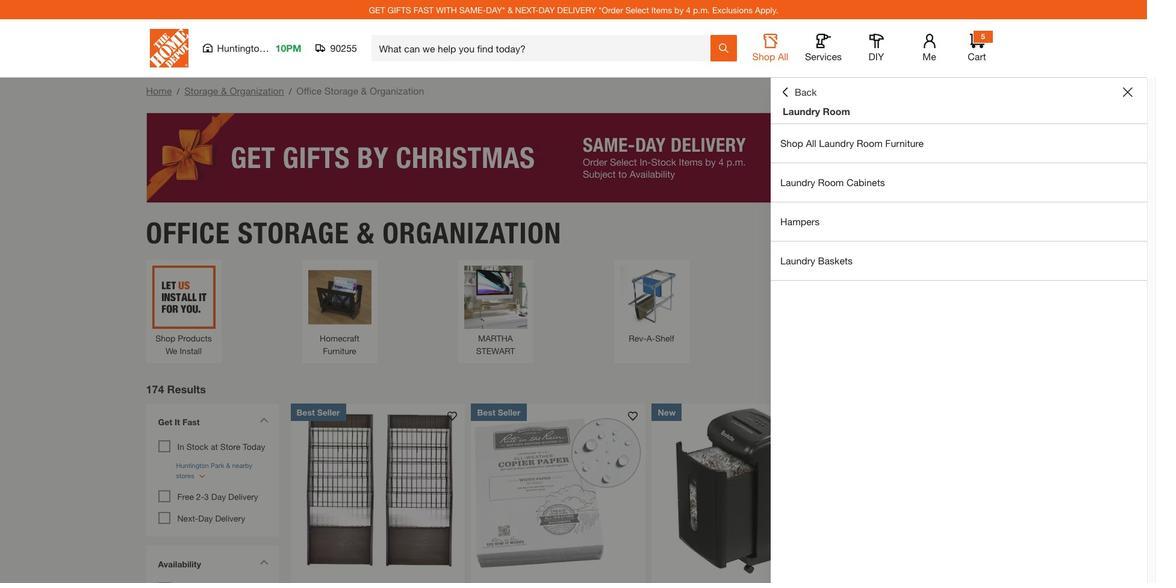 Task type: vqa. For each thing, say whether or not it's contained in the screenshot.
All-Weather 8-1/2 in. x 11 in. 20 lbs. Bulk Copier Paper, White (500-Sheet Pack) image
yes



Task type: locate. For each thing, give the bounding box(es) containing it.
next-day delivery link
[[177, 513, 245, 523]]

laundry up hampers at top
[[781, 177, 816, 188]]

all inside button
[[778, 51, 789, 62]]

0 horizontal spatial furniture
[[323, 346, 357, 356]]

1 best seller from the left
[[297, 407, 340, 417]]

seller
[[317, 407, 340, 417], [498, 407, 521, 417]]

1 best from the left
[[297, 407, 315, 417]]

fast
[[183, 417, 200, 427]]

0 horizontal spatial /
[[177, 86, 180, 96]]

martha stewart link
[[464, 265, 528, 357]]

1 seller from the left
[[317, 407, 340, 417]]

in stock at store today
[[177, 441, 265, 452]]

room up shop all laundry room furniture
[[823, 105, 851, 117]]

0 vertical spatial office
[[297, 85, 322, 96]]

shop inside shop products we install
[[156, 333, 176, 343]]

room for laundry room cabinets
[[819, 177, 844, 188]]

/
[[177, 86, 180, 96], [289, 86, 292, 96]]

0 vertical spatial delivery
[[228, 491, 258, 502]]

laundry
[[783, 105, 821, 117], [820, 137, 855, 149], [781, 177, 816, 188], [781, 255, 816, 266]]

/ right home link
[[177, 86, 180, 96]]

best
[[297, 407, 315, 417], [478, 407, 496, 417]]

availability
[[158, 559, 201, 569]]

me
[[923, 51, 937, 62]]

0 horizontal spatial shop
[[156, 333, 176, 343]]

park
[[268, 42, 287, 54]]

shop products we install
[[156, 333, 212, 356]]

get it fast link
[[152, 409, 273, 437]]

back
[[795, 86, 817, 98]]

all for shop all laundry room furniture
[[806, 137, 817, 149]]

p.m.
[[694, 5, 710, 15]]

shop for shop products we install
[[156, 333, 176, 343]]

1 vertical spatial all
[[806, 137, 817, 149]]

laundry room cabinets link
[[771, 163, 1148, 202]]

get
[[369, 5, 385, 15]]

delivery down free 2-3 day delivery
[[215, 513, 245, 523]]

0 vertical spatial room
[[823, 105, 851, 117]]

1 horizontal spatial all
[[806, 137, 817, 149]]

homecraft furniture link
[[308, 265, 371, 357]]

1 horizontal spatial best
[[478, 407, 496, 417]]

shop all laundry room furniture
[[781, 137, 924, 149]]

home link
[[146, 85, 172, 96]]

room up cabinets
[[857, 137, 883, 149]]

storage & organization link
[[184, 85, 284, 96]]

1 / from the left
[[177, 86, 180, 96]]

stewart
[[476, 346, 515, 356]]

0 horizontal spatial all
[[778, 51, 789, 62]]

shop up the "we"
[[156, 333, 176, 343]]

0 horizontal spatial best seller
[[297, 407, 340, 417]]

delivery right 3
[[228, 491, 258, 502]]

diy button
[[858, 34, 896, 63]]

martha
[[478, 333, 513, 343]]

select
[[626, 5, 649, 15]]

shop for shop all laundry room furniture
[[781, 137, 804, 149]]

cart 5
[[968, 32, 987, 62]]

1 vertical spatial shop
[[781, 137, 804, 149]]

2 vertical spatial room
[[819, 177, 844, 188]]

room left cabinets
[[819, 177, 844, 188]]

new
[[658, 407, 676, 417]]

rev-a-shelf
[[629, 333, 675, 343]]

day right 3
[[211, 491, 226, 502]]

fast
[[414, 5, 434, 15]]

products
[[178, 333, 212, 343]]

1 horizontal spatial furniture
[[886, 137, 924, 149]]

free 2-3 day delivery link
[[177, 491, 258, 502]]

next-
[[177, 513, 198, 523]]

laundry for laundry baskets
[[781, 255, 816, 266]]

all
[[778, 51, 789, 62], [806, 137, 817, 149]]

organization
[[230, 85, 284, 96], [370, 85, 424, 96], [383, 215, 562, 250]]

day down 3
[[198, 513, 213, 523]]

homecraft
[[320, 333, 360, 343]]

shop down laundry room
[[781, 137, 804, 149]]

best for all-weather 8-1/2 in. x 11 in. 20 lbs. bulk copier paper, white (500-sheet pack) image
[[478, 407, 496, 417]]

0 vertical spatial shop
[[753, 51, 776, 62]]

0 horizontal spatial office
[[146, 215, 230, 250]]

office
[[297, 85, 322, 96], [146, 215, 230, 250]]

shop down apply.
[[753, 51, 776, 62]]

1 vertical spatial office
[[146, 215, 230, 250]]

stock
[[187, 441, 209, 452]]

0 vertical spatial all
[[778, 51, 789, 62]]

1 horizontal spatial seller
[[498, 407, 521, 417]]

services
[[806, 51, 842, 62]]

shop inside button
[[753, 51, 776, 62]]

free 2-3 day delivery
[[177, 491, 258, 502]]

4
[[686, 5, 691, 15]]

feedback link image
[[1141, 204, 1157, 269]]

best seller
[[297, 407, 340, 417], [478, 407, 521, 417]]

1 vertical spatial furniture
[[323, 346, 357, 356]]

all down laundry room
[[806, 137, 817, 149]]

2 best from the left
[[478, 407, 496, 417]]

rev-
[[629, 333, 647, 343]]

*order
[[599, 5, 624, 15]]

delivery
[[558, 5, 597, 15]]

delivery
[[228, 491, 258, 502], [215, 513, 245, 523]]

best for wooden free standing 6-tier display literature brochure magazine rack in black (2-pack) image
[[297, 407, 315, 417]]

homecraft furniture image
[[308, 265, 371, 329]]

3
[[204, 491, 209, 502]]

laundry down back 'button'
[[783, 105, 821, 117]]

2 horizontal spatial shop
[[781, 137, 804, 149]]

furniture
[[886, 137, 924, 149], [323, 346, 357, 356]]

90255 button
[[316, 42, 358, 54]]

0 horizontal spatial seller
[[317, 407, 340, 417]]

with
[[436, 5, 457, 15]]

all-weather 8-1/2 in. x 11 in. 20 lbs. bulk copier paper, white (500-sheet pack) image
[[471, 403, 646, 578]]

shop
[[753, 51, 776, 62], [781, 137, 804, 149], [156, 333, 176, 343]]

1 horizontal spatial /
[[289, 86, 292, 96]]

/ down the 10pm
[[289, 86, 292, 96]]

huntington
[[217, 42, 265, 54]]

store
[[220, 441, 241, 452]]

0 horizontal spatial best
[[297, 407, 315, 417]]

storage
[[184, 85, 218, 96], [325, 85, 359, 96], [238, 215, 350, 250]]

2 vertical spatial shop
[[156, 333, 176, 343]]

0 vertical spatial furniture
[[886, 137, 924, 149]]

all up back 'button'
[[778, 51, 789, 62]]

home / storage & organization / office storage & organization
[[146, 85, 424, 96]]

10pm
[[276, 42, 302, 54]]

1 horizontal spatial office
[[297, 85, 322, 96]]

next-
[[516, 5, 539, 15]]

room
[[823, 105, 851, 117], [857, 137, 883, 149], [819, 177, 844, 188]]

1 horizontal spatial shop
[[753, 51, 776, 62]]

day
[[211, 491, 226, 502], [198, 513, 213, 523]]

laundry left baskets in the right top of the page
[[781, 255, 816, 266]]

2 best seller from the left
[[478, 407, 521, 417]]

2 seller from the left
[[498, 407, 521, 417]]

menu
[[771, 124, 1148, 281]]

1 horizontal spatial best seller
[[478, 407, 521, 417]]



Task type: describe. For each thing, give the bounding box(es) containing it.
laundry room
[[783, 105, 851, 117]]

install
[[180, 346, 202, 356]]

in
[[177, 441, 184, 452]]

seller for wooden free standing 6-tier display literature brochure magazine rack in black (2-pack) image
[[317, 407, 340, 417]]

the home depot logo image
[[150, 29, 188, 67]]

at
[[211, 441, 218, 452]]

shop all laundry room furniture link
[[771, 124, 1148, 163]]

shop products we install image
[[152, 265, 215, 329]]

office storage & organization
[[146, 215, 562, 250]]

day*
[[486, 5, 506, 15]]

martha stewart
[[476, 333, 515, 356]]

back button
[[781, 86, 817, 98]]

we
[[166, 346, 178, 356]]

sponsored banner image
[[146, 113, 1002, 203]]

results
[[167, 382, 206, 396]]

homecraft furniture
[[320, 333, 360, 356]]

today
[[243, 441, 265, 452]]

office supplies image
[[932, 265, 996, 329]]

room for laundry room
[[823, 105, 851, 117]]

laundry for laundry room
[[783, 105, 821, 117]]

wooden free standing 6-tier display literature brochure magazine rack in black (2-pack) image
[[291, 403, 465, 578]]

best seller for all-weather 8-1/2 in. x 11 in. 20 lbs. bulk copier paper, white (500-sheet pack) image
[[478, 407, 521, 417]]

same-
[[460, 5, 486, 15]]

wall mounted image
[[776, 265, 840, 329]]

huntington park
[[217, 42, 287, 54]]

next-day delivery
[[177, 513, 245, 523]]

a-
[[647, 333, 656, 343]]

by
[[675, 5, 684, 15]]

furniture inside menu
[[886, 137, 924, 149]]

shop products we install link
[[152, 265, 215, 357]]

laundry room cabinets
[[781, 177, 886, 188]]

get it fast
[[158, 417, 200, 427]]

menu containing shop all laundry room furniture
[[771, 124, 1148, 281]]

gifts
[[388, 5, 412, 15]]

174 results
[[146, 382, 206, 396]]

What can we help you find today? search field
[[379, 36, 710, 61]]

drawer close image
[[1124, 87, 1133, 97]]

90255
[[330, 42, 357, 54]]

1 vertical spatial room
[[857, 137, 883, 149]]

furniture inside homecraft furniture
[[323, 346, 357, 356]]

shop all
[[753, 51, 789, 62]]

laundry for laundry room cabinets
[[781, 177, 816, 188]]

in stock at store today link
[[177, 441, 265, 452]]

best seller for wooden free standing 6-tier display literature brochure magazine rack in black (2-pack) image
[[297, 407, 340, 417]]

diy
[[869, 51, 885, 62]]

30 l/7.9 gal. paper shredder cross cut document shredder for credit card/cd/junk mail shredder for office home image
[[652, 403, 827, 578]]

rev a shelf image
[[620, 265, 684, 329]]

2 / from the left
[[289, 86, 292, 96]]

1 vertical spatial delivery
[[215, 513, 245, 523]]

apply.
[[756, 5, 779, 15]]

it
[[175, 417, 180, 427]]

hampers link
[[771, 202, 1148, 241]]

laundry baskets link
[[771, 242, 1148, 280]]

0 vertical spatial day
[[211, 491, 226, 502]]

home
[[146, 85, 172, 96]]

seller for all-weather 8-1/2 in. x 11 in. 20 lbs. bulk copier paper, white (500-sheet pack) image
[[498, 407, 521, 417]]

hampers
[[781, 216, 820, 227]]

availability link
[[152, 552, 273, 579]]

laundry down laundry room
[[820, 137, 855, 149]]

free
[[177, 491, 194, 502]]

get
[[158, 417, 172, 427]]

rev-a-shelf link
[[620, 265, 684, 344]]

cart
[[968, 51, 987, 62]]

day
[[539, 5, 555, 15]]

1 vertical spatial day
[[198, 513, 213, 523]]

services button
[[805, 34, 843, 63]]

martha stewart image
[[464, 265, 528, 329]]

me button
[[911, 34, 949, 63]]

2-
[[196, 491, 204, 502]]

items
[[652, 5, 673, 15]]

174
[[146, 382, 164, 396]]

all for shop all
[[778, 51, 789, 62]]

5
[[982, 32, 986, 41]]

shop for shop all
[[753, 51, 776, 62]]

shop all button
[[752, 34, 790, 63]]

cabinets
[[847, 177, 886, 188]]

baskets
[[819, 255, 853, 266]]

exclusions
[[713, 5, 753, 15]]

laundry baskets
[[781, 255, 853, 266]]

shelf
[[656, 333, 675, 343]]

get gifts fast with same-day* & next-day delivery *order select items by 4 p.m. exclusions apply.
[[369, 5, 779, 15]]



